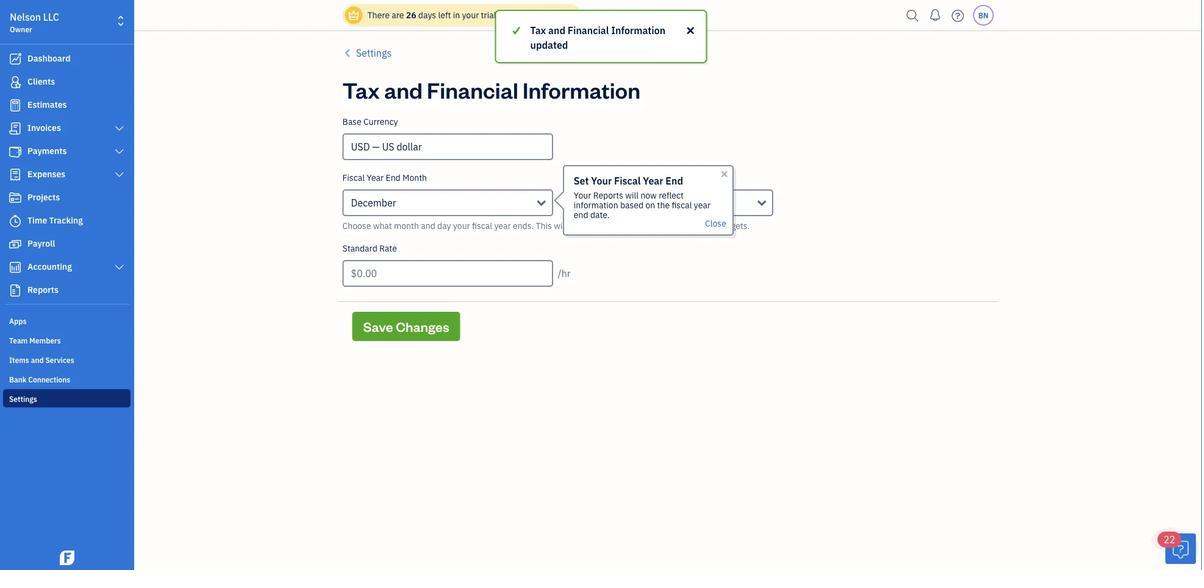 Task type: locate. For each thing, give the bounding box(es) containing it.
year up information
[[587, 172, 604, 184]]

fiscal year end day
[[563, 172, 637, 184]]

0 vertical spatial will
[[625, 190, 639, 201]]

2 horizontal spatial year
[[643, 175, 663, 188]]

time tracking
[[27, 215, 83, 226]]

end left month
[[386, 172, 401, 184]]

your right "in"
[[462, 9, 479, 21]]

payroll
[[27, 238, 55, 249]]

0 vertical spatial close image
[[685, 23, 696, 38]]

chevron large down image for payments
[[114, 147, 125, 157]]

0 horizontal spatial close image
[[685, 23, 696, 38]]

and inside main element
[[31, 356, 44, 365]]

financial for tax and financial information
[[427, 75, 518, 104]]

1 horizontal spatial financial
[[568, 24, 609, 37]]

team members
[[9, 336, 61, 346]]

fiscal right day
[[472, 220, 492, 232]]

0 horizontal spatial fiscal
[[472, 220, 492, 232]]

will left now
[[625, 190, 639, 201]]

client image
[[8, 76, 23, 88]]

2 horizontal spatial end
[[666, 175, 683, 188]]

1 horizontal spatial fiscal
[[563, 172, 585, 184]]

close button
[[705, 218, 726, 229]]

time
[[27, 215, 47, 226]]

standard rate
[[342, 243, 397, 254]]

and inside tax and financial information updated
[[548, 24, 565, 37]]

payment image
[[8, 146, 23, 158]]

chevron large down image down payments link
[[114, 170, 125, 180]]

payments link
[[3, 141, 131, 163]]

year up december
[[367, 172, 384, 184]]

invoices link
[[3, 118, 131, 140]]

tax down the upgrade account link
[[530, 24, 546, 37]]

0 horizontal spatial year
[[367, 172, 384, 184]]

chevron large down image
[[114, 124, 125, 134], [114, 170, 125, 180]]

items and services
[[9, 356, 74, 365]]

1 horizontal spatial year
[[694, 200, 711, 211]]

search image
[[903, 6, 922, 25]]

and right items
[[31, 356, 44, 365]]

year for 31
[[587, 172, 604, 184]]

dashboard
[[27, 53, 71, 64]]

upgrade
[[503, 9, 537, 21]]

tax inside tax and financial information updated
[[530, 24, 546, 37]]

invoice image
[[8, 123, 23, 135]]

reports down fiscal year end day
[[593, 190, 623, 201]]

settings inside settings link
[[9, 395, 37, 404]]

1 vertical spatial chevron large down image
[[114, 263, 125, 273]]

now
[[641, 190, 657, 201]]

31
[[571, 197, 583, 209]]

tracking
[[49, 215, 83, 226]]

close image inside tax and financial information updated status
[[685, 23, 696, 38]]

year up dashboard
[[694, 200, 711, 211]]

financial inside tax and financial information updated
[[568, 24, 609, 37]]

day
[[623, 172, 637, 184]]

and up currency
[[384, 75, 423, 104]]

1 horizontal spatial end
[[606, 172, 621, 184]]

0 vertical spatial your
[[591, 175, 612, 188]]

rate
[[379, 243, 397, 254]]

chevron large down image
[[114, 147, 125, 157], [114, 263, 125, 273]]

1 horizontal spatial will
[[625, 190, 639, 201]]

set your fiscal year end your reports will now reflect information based on the fiscal year end date. close
[[574, 175, 726, 229]]

crown image
[[347, 9, 360, 22]]

settings right chevronleft image
[[356, 47, 392, 59]]

2 chevron large down image from the top
[[114, 263, 125, 273]]

estimate image
[[8, 99, 23, 112]]

1 vertical spatial year
[[494, 220, 511, 232]]

and down account at the left of page
[[548, 24, 565, 37]]

settings down 'bank'
[[9, 395, 37, 404]]

freshbooks image
[[57, 551, 77, 566]]

1 vertical spatial tax
[[342, 75, 380, 104]]

will left be
[[554, 220, 567, 232]]

0 horizontal spatial fiscal
[[342, 172, 365, 184]]

close image
[[685, 23, 696, 38], [719, 170, 729, 179]]

reports down accounting
[[27, 285, 59, 296]]

and left day
[[421, 220, 435, 232]]

chevron large down image down invoices link at top left
[[114, 147, 125, 157]]

information inside tax and financial information updated
[[611, 24, 666, 37]]

year
[[367, 172, 384, 184], [587, 172, 604, 184], [643, 175, 663, 188]]

base
[[342, 116, 361, 127]]

chevron large down image up reports 'link'
[[114, 263, 125, 273]]

bank connections link
[[3, 370, 131, 388]]

days
[[418, 9, 436, 21]]

0 horizontal spatial tax
[[342, 75, 380, 104]]

year left ends.
[[494, 220, 511, 232]]

fiscal up 31
[[563, 172, 585, 184]]

0 vertical spatial chevron large down image
[[114, 147, 125, 157]]

fiscal right the
[[672, 200, 692, 211]]

chevron large down image for expenses
[[114, 170, 125, 180]]

fiscal up december
[[342, 172, 365, 184]]

date.
[[590, 209, 610, 221]]

will inside set your fiscal year end your reports will now reflect information based on the fiscal year end date. close
[[625, 190, 639, 201]]

0 vertical spatial fiscal
[[672, 200, 692, 211]]

your right day
[[453, 220, 470, 232]]

money image
[[8, 238, 23, 251]]

tax and financial information updated status
[[0, 10, 1202, 63]]

1 horizontal spatial settings
[[356, 47, 392, 59]]

Fiscal Year End Day field
[[563, 190, 773, 217]]

tax for tax and financial information
[[342, 75, 380, 104]]

in
[[453, 9, 460, 21]]

1 chevron large down image from the top
[[114, 147, 125, 157]]

bn button
[[973, 5, 994, 26]]

1 horizontal spatial reports
[[593, 190, 623, 201]]

0 vertical spatial year
[[694, 200, 711, 211]]

fiscal
[[342, 172, 365, 184], [563, 172, 585, 184], [614, 175, 641, 188]]

1 vertical spatial reports
[[27, 285, 59, 296]]

this
[[536, 220, 552, 232]]

there are 26 days left in your trial. upgrade account
[[367, 9, 571, 21]]

day
[[437, 220, 451, 232]]

connections
[[28, 375, 70, 385]]

tax for tax and financial information updated
[[530, 24, 546, 37]]

items and services link
[[3, 351, 131, 369]]

1 vertical spatial settings
[[9, 395, 37, 404]]

information for tax and financial information updated
[[611, 24, 666, 37]]

0 horizontal spatial reports
[[27, 285, 59, 296]]

information
[[611, 24, 666, 37], [523, 75, 640, 104]]

dashboard image
[[8, 53, 23, 65]]

1 vertical spatial close image
[[719, 170, 729, 179]]

end left day
[[606, 172, 621, 184]]

reports
[[593, 190, 623, 201], [27, 285, 59, 296]]

0 vertical spatial financial
[[568, 24, 609, 37]]

ends.
[[513, 220, 534, 232]]

fiscal inside set your fiscal year end your reports will now reflect information based on the fiscal year end date. close
[[672, 200, 692, 211]]

end for december
[[386, 172, 401, 184]]

1 vertical spatial chevron large down image
[[114, 170, 125, 180]]

chevron large down image inside accounting link
[[114, 263, 125, 273]]

0 vertical spatial tax
[[530, 24, 546, 37]]

1 chevron large down image from the top
[[114, 124, 125, 134]]

fiscal
[[672, 200, 692, 211], [472, 220, 492, 232]]

fiscal up the based
[[614, 175, 641, 188]]

0 vertical spatial reports
[[593, 190, 623, 201]]

will
[[625, 190, 639, 201], [554, 220, 567, 232]]

invoices
[[27, 122, 61, 134]]

1 horizontal spatial tax
[[530, 24, 546, 37]]

tax up base currency
[[342, 75, 380, 104]]

projects link
[[3, 187, 131, 209]]

standard
[[342, 243, 377, 254]]

dashboard link
[[3, 48, 131, 70]]

chart image
[[8, 262, 23, 274]]

expenses
[[27, 169, 65, 180]]

chevronleft image
[[342, 46, 354, 60]]

1 vertical spatial will
[[554, 220, 567, 232]]

owner
[[10, 24, 32, 34]]

your right set
[[591, 175, 612, 188]]

upgrade account link
[[501, 9, 571, 21]]

0 horizontal spatial financial
[[427, 75, 518, 104]]

fiscal for december
[[342, 172, 365, 184]]

your
[[591, 175, 612, 188], [574, 190, 591, 201]]

and down the
[[658, 220, 673, 232]]

estimates
[[27, 99, 67, 110]]

0 horizontal spatial settings
[[9, 395, 37, 404]]

year
[[694, 200, 711, 211], [494, 220, 511, 232]]

your
[[462, 9, 479, 21], [453, 220, 470, 232]]

0 horizontal spatial will
[[554, 220, 567, 232]]

go to help image
[[948, 6, 968, 25]]

0 vertical spatial chevron large down image
[[114, 124, 125, 134]]

based
[[620, 200, 644, 211]]

0 horizontal spatial end
[[386, 172, 401, 184]]

base currency
[[342, 116, 398, 127]]

chevron large down image inside expenses link
[[114, 170, 125, 180]]

year inside set your fiscal year end your reports will now reflect information based on the fiscal year end date. close
[[694, 200, 711, 211]]

are
[[392, 9, 404, 21]]

2 horizontal spatial fiscal
[[614, 175, 641, 188]]

0 vertical spatial information
[[611, 24, 666, 37]]

2 chevron large down image from the top
[[114, 170, 125, 180]]

financial
[[568, 24, 609, 37], [427, 75, 518, 104]]

bn
[[978, 10, 988, 20]]

1 vertical spatial information
[[523, 75, 640, 104]]

financial for tax and financial information updated
[[568, 24, 609, 37]]

chevron large down image up payments link
[[114, 124, 125, 134]]

1 horizontal spatial year
[[587, 172, 604, 184]]

your down set
[[574, 190, 591, 201]]

close
[[705, 218, 726, 229]]

year up now
[[643, 175, 663, 188]]

0 vertical spatial settings
[[356, 47, 392, 59]]

tax
[[530, 24, 546, 37], [342, 75, 380, 104]]

settings button
[[342, 46, 392, 60]]

timer image
[[8, 215, 23, 227]]

account
[[539, 9, 571, 21]]

llc
[[43, 11, 59, 23]]

1 vertical spatial financial
[[427, 75, 518, 104]]

changes
[[396, 318, 449, 335]]

accounting link
[[3, 257, 131, 279]]

0 vertical spatial your
[[462, 9, 479, 21]]

end up reflect
[[666, 175, 683, 188]]

choose what month and day your fiscal year ends. this will be reflected by reports and dashboard widgets.
[[342, 220, 750, 232]]

1 horizontal spatial fiscal
[[672, 200, 692, 211]]

22
[[1164, 534, 1175, 547]]



Task type: vqa. For each thing, say whether or not it's contained in the screenshot.
Rate
yes



Task type: describe. For each thing, give the bounding box(es) containing it.
and for tax and financial information
[[384, 75, 423, 104]]

be
[[569, 220, 579, 232]]

payments
[[27, 145, 67, 157]]

time tracking link
[[3, 210, 131, 232]]

report image
[[8, 285, 23, 297]]

there
[[367, 9, 390, 21]]

trial.
[[481, 9, 499, 21]]

widgets.
[[718, 220, 750, 232]]

december
[[351, 197, 396, 209]]

Standard Rate text field
[[342, 260, 553, 287]]

clients link
[[3, 71, 131, 93]]

information
[[574, 200, 618, 211]]

expenses link
[[3, 164, 131, 186]]

month
[[394, 220, 419, 232]]

accounting
[[27, 261, 72, 273]]

Fiscal Year End Month field
[[342, 190, 553, 217]]

1 vertical spatial fiscal
[[472, 220, 492, 232]]

updated
[[530, 39, 568, 52]]

choose
[[342, 220, 371, 232]]

resource center badge image
[[1165, 534, 1196, 565]]

services
[[45, 356, 74, 365]]

payroll link
[[3, 234, 131, 256]]

set
[[574, 175, 589, 188]]

dashboard
[[675, 220, 716, 232]]

save
[[363, 318, 393, 335]]

nelson
[[10, 11, 41, 23]]

fiscal inside set your fiscal year end your reports will now reflect information based on the fiscal year end date. close
[[614, 175, 641, 188]]

year inside set your fiscal year end your reports will now reflect information based on the fiscal year end date. close
[[643, 175, 663, 188]]

reports inside set your fiscal year end your reports will now reflect information based on the fiscal year end date. close
[[593, 190, 623, 201]]

and for tax and financial information updated
[[548, 24, 565, 37]]

left
[[438, 9, 451, 21]]

team
[[9, 336, 28, 346]]

22 button
[[1158, 532, 1196, 565]]

clients
[[27, 76, 55, 87]]

members
[[29, 336, 61, 346]]

team members link
[[3, 331, 131, 349]]

1 vertical spatial your
[[574, 190, 591, 201]]

reports inside 'link'
[[27, 285, 59, 296]]

bank
[[9, 375, 27, 385]]

fiscal for 31
[[563, 172, 585, 184]]

apps link
[[3, 312, 131, 330]]

nelson llc owner
[[10, 11, 59, 34]]

check image
[[511, 23, 522, 38]]

/hr
[[558, 267, 571, 280]]

end inside set your fiscal year end your reports will now reflect information based on the fiscal year end date. close
[[666, 175, 683, 188]]

Currency text field
[[344, 135, 552, 159]]

1 horizontal spatial close image
[[719, 170, 729, 179]]

on
[[646, 200, 655, 211]]

by
[[617, 220, 626, 232]]

reports
[[628, 220, 656, 232]]

month
[[403, 172, 427, 184]]

projects
[[27, 192, 60, 203]]

26
[[406, 9, 416, 21]]

bank connections
[[9, 375, 70, 385]]

tax and financial information updated
[[530, 24, 666, 52]]

estimates link
[[3, 95, 131, 116]]

items
[[9, 356, 29, 365]]

information for tax and financial information
[[523, 75, 640, 104]]

end for 31
[[606, 172, 621, 184]]

1 vertical spatial your
[[453, 220, 470, 232]]

what
[[373, 220, 392, 232]]

notifications image
[[926, 3, 945, 27]]

chevron large down image for accounting
[[114, 263, 125, 273]]

chevron large down image for invoices
[[114, 124, 125, 134]]

settings inside settings button
[[356, 47, 392, 59]]

currency
[[363, 116, 398, 127]]

and for items and services
[[31, 356, 44, 365]]

expense image
[[8, 169, 23, 181]]

end
[[574, 209, 588, 221]]

apps
[[9, 317, 27, 326]]

project image
[[8, 192, 23, 204]]

save changes button
[[352, 312, 460, 342]]

fiscal year end month
[[342, 172, 427, 184]]

0 horizontal spatial year
[[494, 220, 511, 232]]

main element
[[0, 0, 165, 571]]

year for december
[[367, 172, 384, 184]]

reflect
[[659, 190, 684, 201]]

the
[[657, 200, 670, 211]]

tax and financial information
[[342, 75, 640, 104]]

save changes
[[363, 318, 449, 335]]

reports link
[[3, 280, 131, 302]]

reflected
[[581, 220, 615, 232]]



